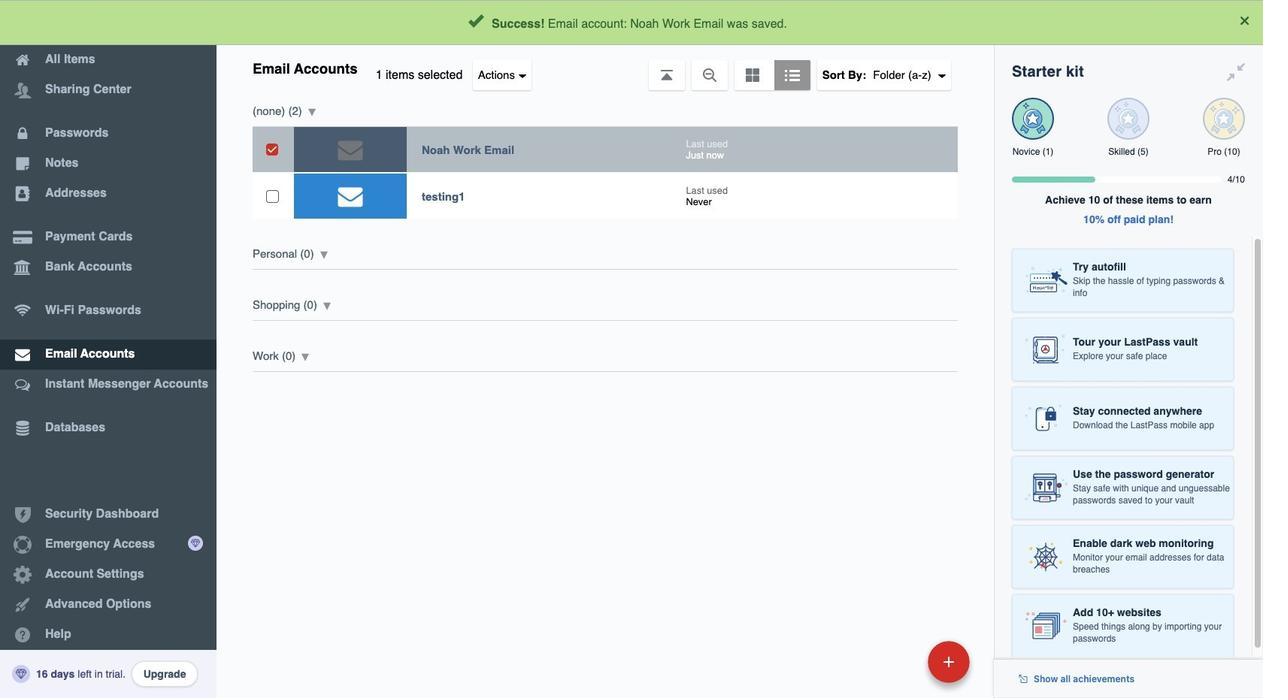 Task type: describe. For each thing, give the bounding box(es) containing it.
main navigation navigation
[[0, 0, 217, 699]]



Task type: vqa. For each thing, say whether or not it's contained in the screenshot.
search my vault text box
yes



Task type: locate. For each thing, give the bounding box(es) containing it.
alert
[[0, 0, 1264, 45]]

vault options navigation
[[217, 45, 994, 90]]

new item element
[[825, 641, 976, 684]]

new item navigation
[[825, 637, 979, 699]]

Search search field
[[363, 6, 964, 39]]

search my vault text field
[[363, 6, 964, 39]]



